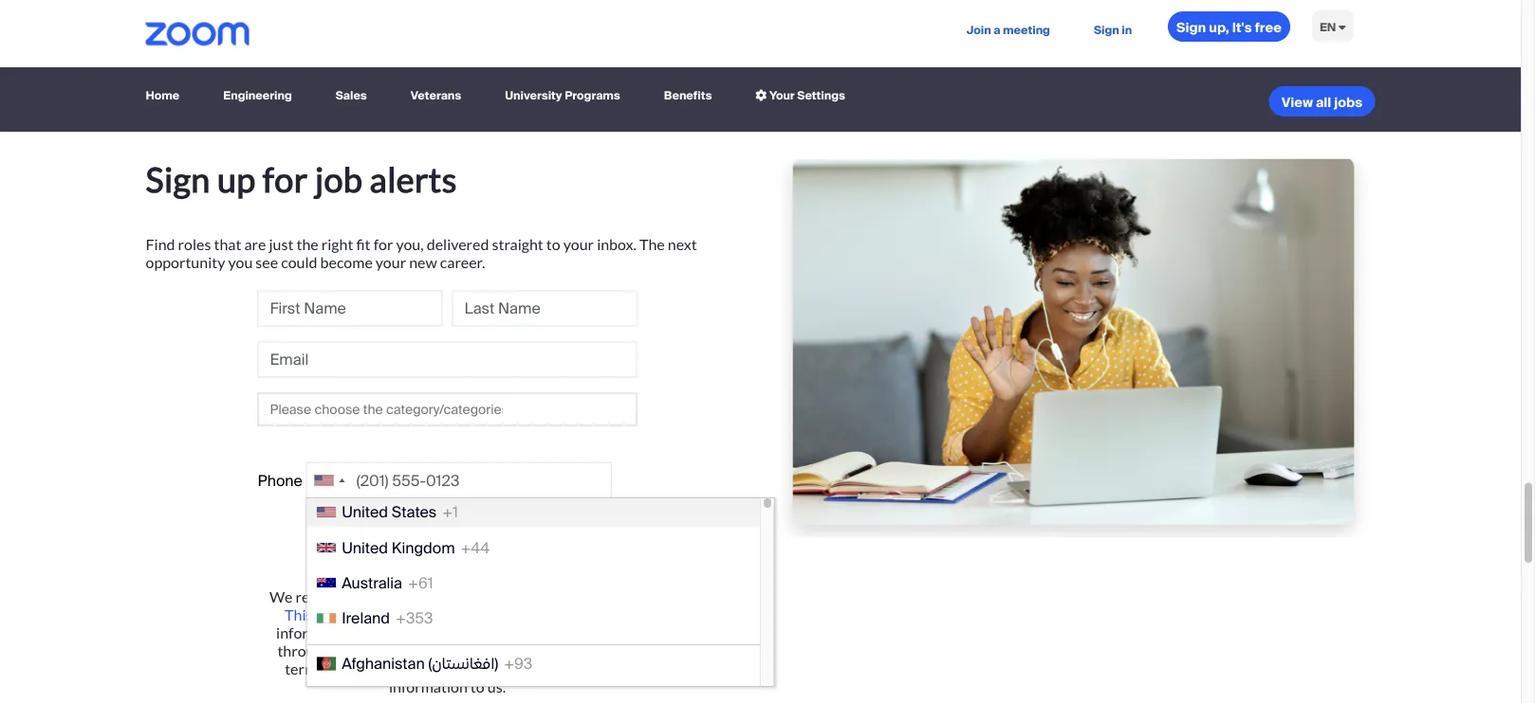 Task type: locate. For each thing, give the bounding box(es) containing it.
2 horizontal spatial to
[[578, 642, 592, 660]]

2 option from the top
[[307, 534, 760, 562]]

afghanistan
[[341, 655, 424, 674]]

consent
[[523, 642, 575, 660]]

jobs
[[1334, 94, 1363, 111]]

the inside we respect the privacy of candidates for employment. this privacy notice
[[348, 588, 370, 606]]

option containing united states
[[307, 499, 760, 527]]

option containing australia
[[307, 570, 760, 597]]

(‫افغانستان‬‎)
[[428, 655, 498, 674]]

1 horizontal spatial your
[[563, 235, 594, 254]]

+44
[[460, 538, 489, 558]]

for inside 'sets forth how we will use the information we obtain when you apply for a position through this career site. if you do not consent to the terms of this privacy notice, please do not submit information to us.'
[[532, 624, 551, 642]]

your
[[769, 88, 795, 103]]

to
[[546, 235, 560, 254], [578, 642, 592, 660], [470, 678, 485, 696]]

view all jobs link
[[1269, 87, 1375, 117]]

we respect the privacy of candidates for employment. this privacy notice
[[269, 588, 625, 624]]

up,
[[1209, 19, 1229, 36]]

delivered
[[427, 235, 489, 254]]

0 horizontal spatial information
[[276, 624, 355, 642]]

will
[[536, 606, 559, 624]]

send
[[425, 532, 470, 552]]

1 vertical spatial united
[[341, 538, 388, 558]]

your
[[563, 235, 594, 254], [376, 253, 406, 272]]

to inside find roles that are just the right fit for you, delivered straight to your inbox. the next opportunity you see could become your new career.
[[546, 235, 560, 254]]

not right +93
[[539, 660, 561, 678]]

0 horizontal spatial we
[[358, 624, 377, 642]]

your settings
[[767, 88, 845, 103]]

meeting
[[1003, 22, 1050, 37]]

your settings link
[[748, 79, 853, 113]]

1 horizontal spatial do
[[519, 660, 536, 678]]

for right how
[[516, 588, 536, 606]]

career
[[361, 642, 404, 660]]

to right straight
[[546, 235, 560, 254]]

for
[[263, 159, 308, 199], [373, 235, 393, 254], [516, 588, 536, 606], [532, 624, 551, 642]]

5 option from the top
[[307, 651, 760, 678]]

roles
[[178, 235, 211, 254]]

option containing afghanistan (‫افغانستان‬‎)
[[307, 651, 760, 678]]

information
[[276, 624, 355, 642], [389, 678, 468, 696]]

you inside find roles that are just the right fit for you, delivered straight to your inbox. the next opportunity you see could become your new career.
[[228, 253, 253, 272]]

programs
[[565, 88, 620, 103]]

sets forth how we will use the information we obtain when you apply for a position through this career site. if you do not consent to the terms of this privacy notice, please do not submit information to us.
[[276, 606, 619, 696]]

united down telephone country code field
[[341, 503, 388, 523]]

information down respect
[[276, 624, 355, 642]]

1 horizontal spatial a
[[994, 22, 1000, 37]]

engineering
[[223, 88, 292, 103]]

this down this privacy notice link
[[334, 642, 358, 660]]

1 vertical spatial a
[[554, 624, 562, 642]]

1 united from the top
[[341, 503, 388, 523]]

0 vertical spatial united
[[341, 503, 388, 523]]

Telephone country code field
[[307, 464, 351, 498]]

1 vertical spatial privacy
[[370, 660, 420, 678]]

0 horizontal spatial a
[[554, 624, 562, 642]]

privacy
[[315, 606, 365, 624], [370, 660, 420, 678]]

united for united kingdom +44
[[341, 538, 388, 558]]

1 horizontal spatial of
[[425, 588, 438, 606]]

you left see
[[228, 253, 253, 272]]

it's
[[1232, 19, 1252, 36]]

join a meeting
[[966, 22, 1050, 37]]

1 vertical spatial of
[[326, 660, 340, 678]]

0 horizontal spatial your
[[376, 253, 406, 272]]

sets
[[415, 606, 442, 624]]

option
[[307, 499, 760, 527], [307, 534, 760, 562], [307, 570, 760, 597], [307, 605, 760, 633], [307, 651, 760, 678], [307, 686, 760, 704]]

your left the inbox.
[[563, 235, 594, 254]]

veterans link
[[403, 79, 469, 113]]

ireland
[[341, 609, 389, 629]]

view all jobs
[[1282, 94, 1363, 111]]

the right use
[[588, 606, 610, 624]]

sign up, it's free link
[[1168, 11, 1290, 42]]

a
[[994, 22, 1000, 37], [554, 624, 562, 642]]

the up the ireland
[[348, 588, 370, 606]]

sign inside 'sign up, it's free' 'link'
[[1177, 19, 1206, 36]]

to right consent
[[578, 642, 592, 660]]

sign inside sign in 'link'
[[1094, 22, 1119, 37]]

1 horizontal spatial sign
[[1094, 22, 1119, 37]]

if
[[437, 642, 447, 660]]

for right apply
[[532, 624, 551, 642]]

0 vertical spatial to
[[546, 235, 560, 254]]

united up 'australia'
[[341, 538, 388, 558]]

+93
[[503, 655, 532, 674]]

0 vertical spatial of
[[425, 588, 438, 606]]

en
[[1320, 19, 1336, 34]]

0 horizontal spatial to
[[470, 678, 485, 696]]

do right 'please'
[[519, 660, 536, 678]]

in
[[1122, 22, 1132, 37]]

for right fit
[[373, 235, 393, 254]]

join
[[966, 22, 991, 37]]

a right join
[[994, 22, 1000, 37]]

not
[[497, 642, 520, 660], [539, 660, 561, 678]]

1 horizontal spatial to
[[546, 235, 560, 254]]

Email email field
[[258, 342, 637, 378]]

sign left in
[[1094, 22, 1119, 37]]

0 vertical spatial privacy
[[315, 606, 365, 624]]

information down afghanistan (‫افغانستان‬‎) +93
[[389, 678, 468, 696]]

do
[[477, 642, 494, 660], [519, 660, 536, 678]]

sign for sign in
[[1094, 22, 1119, 37]]

find roles that are just the right fit for you, delivered straight to your inbox. the next opportunity you see could become your new career.
[[146, 235, 697, 272]]

the right consent
[[595, 642, 617, 660]]

of up +353
[[425, 588, 438, 606]]

2 united from the top
[[341, 538, 388, 558]]

sign left 'up,'
[[1177, 19, 1206, 36]]

1 horizontal spatial privacy
[[370, 660, 420, 678]]

ireland +353
[[341, 609, 433, 629]]

your left new on the left top
[[376, 253, 406, 272]]

a left use
[[554, 624, 562, 642]]

just
[[269, 235, 294, 254]]

alerts
[[370, 159, 457, 199]]

0 vertical spatial a
[[994, 22, 1000, 37]]

of
[[425, 588, 438, 606], [326, 660, 340, 678]]

united
[[341, 503, 388, 523], [341, 538, 388, 558]]

opportunity
[[146, 253, 225, 272]]

join a meeting link
[[959, 0, 1058, 60]]

to left us.
[[470, 678, 485, 696]]

notice
[[368, 606, 413, 624]]

privacy down the 'obtain'
[[370, 660, 420, 678]]

of inside we respect the privacy of candidates for employment. this privacy notice
[[425, 588, 438, 606]]

4 option from the top
[[307, 605, 760, 633]]

fit
[[356, 235, 371, 254]]

sign left up on the top left of page
[[146, 159, 210, 199]]

of inside 'sets forth how we will use the information we obtain when you apply for a position through this career site. if you do not consent to the terms of this privacy notice, please do not submit information to us.'
[[326, 660, 340, 678]]

2 horizontal spatial sign
[[1177, 19, 1206, 36]]

new
[[409, 253, 437, 272]]

find
[[146, 235, 175, 254]]

do left +93
[[477, 642, 494, 660]]

1 option from the top
[[307, 499, 760, 527]]

First Name text field
[[258, 291, 443, 327]]

employment.
[[539, 588, 625, 606]]

university
[[505, 88, 562, 103]]

privacy
[[373, 588, 422, 606]]

you
[[228, 253, 253, 272], [465, 624, 490, 642], [450, 642, 474, 660]]

Last Name text field
[[452, 291, 637, 327]]

this right terms
[[343, 660, 368, 678]]

all
[[1316, 94, 1331, 111]]

privacy right this
[[315, 606, 365, 624]]

1 vertical spatial information
[[389, 678, 468, 696]]

0 horizontal spatial of
[[326, 660, 340, 678]]

apply
[[493, 624, 529, 642]]

0 horizontal spatial sign
[[146, 159, 210, 199]]

0 horizontal spatial privacy
[[315, 606, 365, 624]]

not up us.
[[497, 642, 520, 660]]

3 option from the top
[[307, 570, 760, 597]]

sign up for job alerts
[[146, 159, 457, 199]]

this privacy notice link
[[285, 606, 413, 624]]

through
[[277, 642, 331, 660]]

obtain
[[380, 624, 423, 642]]

the right just at the top
[[296, 235, 319, 254]]

of right terms
[[326, 660, 340, 678]]

that
[[214, 235, 241, 254]]



Task type: vqa. For each thing, say whether or not it's contained in the screenshot.
apply
yes



Task type: describe. For each thing, give the bounding box(es) containing it.
sign in
[[1094, 22, 1132, 37]]

privacy inside 'sets forth how we will use the information we obtain when you apply for a position through this career site. if you do not consent to the terms of this privacy notice, please do not submit information to us.'
[[370, 660, 420, 678]]

when
[[426, 624, 462, 642]]

united for united states +1
[[341, 503, 388, 523]]

settings
[[797, 88, 845, 103]]

caret down image
[[1339, 21, 1346, 32]]

please
[[474, 660, 516, 678]]

you,
[[396, 235, 424, 254]]

veterans
[[411, 88, 461, 103]]

use
[[562, 606, 585, 624]]

1 vertical spatial to
[[578, 642, 592, 660]]

benefits link
[[656, 79, 720, 113]]

states
[[391, 503, 436, 523]]

0 vertical spatial information
[[276, 624, 355, 642]]

us.
[[487, 678, 506, 696]]

home link
[[146, 79, 187, 113]]

become
[[320, 253, 373, 272]]

sales
[[336, 88, 367, 103]]

the inside find roles that are just the right fit for you, delivered straight to your inbox. the next opportunity you see could become your new career.
[[296, 235, 319, 254]]

university programs
[[505, 88, 620, 103]]

+353
[[395, 609, 433, 629]]

+61
[[408, 574, 433, 593]]

candidates
[[441, 588, 513, 606]]

position
[[565, 624, 619, 642]]

up
[[217, 159, 256, 199]]

send button
[[401, 514, 493, 569]]

free
[[1255, 19, 1282, 36]]

+1
[[442, 503, 458, 523]]

for right up on the top left of page
[[263, 159, 308, 199]]

terms
[[285, 660, 324, 678]]

2 vertical spatial to
[[470, 678, 485, 696]]

see
[[256, 253, 278, 272]]

forth
[[445, 606, 479, 624]]

are
[[244, 235, 266, 254]]

sign for sign up, it's free
[[1177, 19, 1206, 36]]

1 horizontal spatial not
[[539, 660, 561, 678]]

cog image
[[756, 90, 767, 101]]

sales link
[[328, 79, 375, 113]]

job
[[315, 159, 363, 199]]

for inside we respect the privacy of candidates for employment. this privacy notice
[[516, 588, 536, 606]]

option containing united kingdom
[[307, 534, 760, 562]]

option containing ireland
[[307, 605, 760, 633]]

1 horizontal spatial we
[[513, 606, 533, 624]]

benefits
[[664, 88, 712, 103]]

we
[[269, 588, 293, 606]]

Phone telephone field
[[306, 463, 612, 499]]

inbox.
[[597, 235, 637, 254]]

notice,
[[423, 660, 471, 678]]

united kingdom +44
[[341, 538, 489, 558]]

1 horizontal spatial information
[[389, 678, 468, 696]]

en button
[[1304, 0, 1361, 54]]

engineering link
[[216, 79, 300, 113]]

0 horizontal spatial not
[[497, 642, 520, 660]]

australia
[[341, 574, 402, 593]]

could
[[281, 253, 317, 272]]

career.
[[440, 253, 485, 272]]

australia +61
[[341, 574, 433, 593]]

privacy inside we respect the privacy of candidates for employment. this privacy notice
[[315, 606, 365, 624]]

sign for sign up for job alerts
[[146, 159, 210, 199]]

0 horizontal spatial do
[[477, 642, 494, 660]]

a inside join a meeting 'link'
[[994, 22, 1000, 37]]

university programs link
[[497, 79, 628, 113]]

list of countries list box
[[306, 498, 775, 704]]

next
[[668, 235, 697, 254]]

phone
[[258, 471, 303, 491]]

united states +1
[[341, 503, 458, 523]]

kingdom
[[391, 538, 454, 558]]

submit
[[564, 660, 610, 678]]

home
[[146, 88, 180, 103]]

straight
[[492, 235, 543, 254]]

right
[[321, 235, 353, 254]]

a inside 'sets forth how we will use the information we obtain when you apply for a position through this career site. if you do not consent to the terms of this privacy notice, please do not submit information to us.'
[[554, 624, 562, 642]]

for inside find roles that are just the right fit for you, delivered straight to your inbox. the next opportunity you see could become your new career.
[[373, 235, 393, 254]]

this
[[285, 606, 313, 624]]

respect
[[296, 588, 345, 606]]

6 option from the top
[[307, 686, 760, 704]]

sign up, it's free
[[1177, 19, 1282, 36]]

you left apply
[[465, 624, 490, 642]]

you right 'if'
[[450, 642, 474, 660]]

the
[[639, 235, 665, 254]]

view
[[1282, 94, 1313, 111]]

site.
[[407, 642, 434, 660]]



